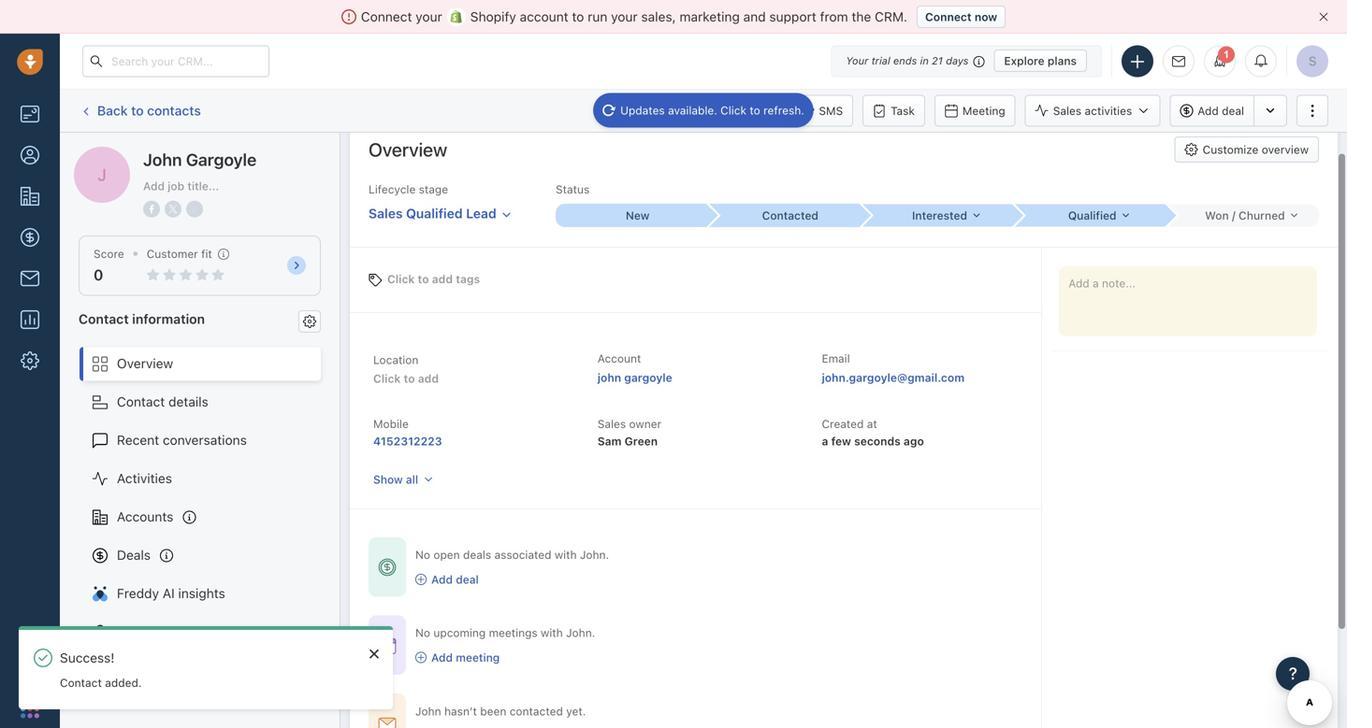 Task type: locate. For each thing, give the bounding box(es) containing it.
container_wx8msf4aqz5i3rn1 image
[[415, 575, 427, 586], [378, 637, 397, 655], [415, 653, 427, 664]]

email
[[645, 104, 673, 117], [822, 352, 850, 365]]

0 horizontal spatial j
[[85, 148, 91, 161]]

1 vertical spatial in
[[152, 663, 162, 679]]

sales for sales qualified lead
[[369, 206, 403, 221]]

1 vertical spatial container_wx8msf4aqz5i3rn1 image
[[378, 716, 397, 729]]

contacted link
[[709, 204, 861, 228]]

add left tags
[[432, 273, 453, 286]]

0 horizontal spatial overview
[[117, 356, 173, 372]]

connect inside button
[[926, 10, 972, 23]]

to right back
[[131, 103, 144, 118]]

account john gargoyle
[[598, 352, 673, 385]]

contact
[[79, 311, 129, 327], [117, 394, 165, 410], [60, 677, 102, 690]]

sales left activities
[[1053, 104, 1082, 117]]

the
[[852, 9, 871, 24]]

1 vertical spatial email
[[822, 352, 850, 365]]

won / churned button
[[1167, 205, 1319, 227]]

1 vertical spatial sales
[[369, 206, 403, 221]]

add up "customize"
[[1198, 104, 1219, 117]]

1 vertical spatial j
[[98, 165, 106, 185]]

j
[[85, 148, 91, 161], [98, 165, 106, 185]]

2 horizontal spatial john
[[415, 706, 441, 719]]

sales for sales activities
[[1053, 104, 1082, 117]]

add deal link
[[415, 572, 609, 588]]

files
[[117, 625, 145, 640]]

add down location
[[418, 372, 439, 386]]

sales up sam
[[598, 418, 626, 431]]

contact information
[[79, 311, 205, 327]]

2 vertical spatial click
[[373, 372, 401, 386]]

overview
[[369, 138, 448, 160], [117, 356, 173, 372]]

been
[[480, 706, 507, 719]]

call link
[[693, 95, 750, 127]]

deals
[[117, 548, 151, 563]]

1 horizontal spatial email
[[822, 352, 850, 365]]

21
[[932, 55, 943, 67]]

phone element
[[11, 649, 49, 686]]

details
[[169, 394, 208, 410]]

location click to add
[[373, 354, 439, 386]]

1 vertical spatial add
[[418, 372, 439, 386]]

0 vertical spatial no
[[415, 549, 430, 562]]

0 vertical spatial john.
[[580, 549, 609, 562]]

1 vertical spatial contact
[[117, 394, 165, 410]]

2 horizontal spatial sales
[[1053, 104, 1082, 117]]

score 0
[[94, 248, 124, 284]]

overview up 'contact details'
[[117, 356, 173, 372]]

meeting
[[456, 652, 500, 665]]

add job title...
[[143, 180, 219, 193]]

days
[[946, 55, 969, 67]]

close image
[[1319, 12, 1329, 22]]

customize
[[1203, 143, 1259, 156]]

sales down lifecycle in the left of the page
[[369, 206, 403, 221]]

deals
[[463, 549, 491, 562]]

connect
[[361, 9, 412, 24], [926, 10, 972, 23]]

2 container_wx8msf4aqz5i3rn1 image from the top
[[378, 716, 397, 729]]

contact down success!
[[60, 677, 102, 690]]

in left 21
[[920, 55, 929, 67]]

1 horizontal spatial in
[[920, 55, 929, 67]]

0 vertical spatial container_wx8msf4aqz5i3rn1 image
[[378, 559, 397, 577]]

refresh.
[[764, 104, 805, 117]]

j down back
[[98, 165, 106, 185]]

1 horizontal spatial sales
[[598, 418, 626, 431]]

all
[[406, 474, 418, 487]]

1 container_wx8msf4aqz5i3rn1 image from the top
[[378, 559, 397, 577]]

0 horizontal spatial deal
[[456, 574, 479, 587]]

click inside location click to add
[[373, 372, 401, 386]]

status
[[556, 183, 590, 196]]

sales owner sam green
[[598, 418, 662, 448]]

1 your from the left
[[416, 9, 442, 24]]

2 no from the top
[[415, 627, 430, 640]]

1 horizontal spatial j
[[98, 165, 106, 185]]

to left tags
[[418, 273, 429, 286]]

no left the open
[[415, 549, 430, 562]]

gargoyle up job
[[144, 146, 199, 162]]

to
[[572, 9, 584, 24], [131, 103, 144, 118], [750, 104, 761, 117], [418, 273, 429, 286], [404, 372, 415, 386]]

plans
[[1048, 54, 1077, 67]]

contacted
[[762, 209, 819, 222]]

shopify
[[470, 9, 516, 24]]

2 your from the left
[[611, 9, 638, 24]]

success!
[[60, 651, 115, 666]]

qualified
[[406, 206, 463, 221], [1069, 209, 1117, 222]]

Search your CRM... text field
[[82, 45, 270, 77]]

no open deals associated with john.
[[415, 549, 609, 562]]

john down back to contacts link on the top left of page
[[111, 146, 141, 162]]

add meeting
[[431, 652, 500, 665]]

1 vertical spatial no
[[415, 627, 430, 640]]

0 vertical spatial with
[[555, 549, 577, 562]]

to down location
[[404, 372, 415, 386]]

with right associated
[[555, 549, 577, 562]]

2 vertical spatial sales
[[598, 418, 626, 431]]

john.gargoyle@gmail.com
[[822, 372, 965, 385]]

add left job
[[143, 180, 165, 193]]

contact for contact details
[[117, 394, 165, 410]]

customer
[[147, 248, 198, 261]]

john
[[598, 372, 621, 385]]

john.
[[580, 549, 609, 562], [566, 627, 595, 640]]

0 vertical spatial add
[[432, 273, 453, 286]]

container_wx8msf4aqz5i3rn1 image inside add meeting link
[[415, 653, 427, 664]]

john gargoyle up title...
[[143, 150, 257, 170]]

mng settings image
[[303, 315, 316, 328]]

1 no from the top
[[415, 549, 430, 562]]

add inside button
[[1198, 104, 1219, 117]]

1 vertical spatial deal
[[456, 574, 479, 587]]

container_wx8msf4aqz5i3rn1 image down close icon
[[378, 716, 397, 729]]

container_wx8msf4aqz5i3rn1 image
[[378, 559, 397, 577], [378, 716, 397, 729]]

no upcoming meetings with john.
[[415, 627, 595, 640]]

1 horizontal spatial connect
[[926, 10, 972, 23]]

account
[[598, 352, 641, 365]]

marketing
[[680, 9, 740, 24]]

1 horizontal spatial qualified
[[1069, 209, 1117, 222]]

0 horizontal spatial your
[[416, 9, 442, 24]]

0 vertical spatial contact
[[79, 311, 129, 327]]

click inside updates available. click to refresh. 'link'
[[721, 104, 747, 117]]

available.
[[668, 104, 718, 117]]

add down the open
[[431, 574, 453, 587]]

with right meetings
[[541, 627, 563, 640]]

conversations
[[163, 433, 247, 448]]

show
[[373, 474, 403, 487]]

no left upcoming at the bottom of the page
[[415, 627, 430, 640]]

contact up recent
[[117, 394, 165, 410]]

add inside location click to add
[[418, 372, 439, 386]]

1 horizontal spatial add deal
[[1198, 104, 1245, 117]]

with
[[555, 549, 577, 562], [541, 627, 563, 640]]

container_wx8msf4aqz5i3rn1 image for no open deals associated with john.
[[415, 575, 427, 586]]

won / churned
[[1205, 209, 1285, 222]]

contact down the 0 button
[[79, 311, 129, 327]]

contact details
[[117, 394, 208, 410]]

j down back to contacts link on the top left of page
[[85, 148, 91, 161]]

created
[[822, 418, 864, 431]]

freshworks switcher image
[[21, 700, 39, 719]]

add deal down the open
[[431, 574, 479, 587]]

container_wx8msf4aqz5i3rn1 image inside add deal link
[[415, 575, 427, 586]]

john up job
[[143, 150, 182, 170]]

activities
[[117, 471, 172, 487]]

your right "run"
[[611, 9, 638, 24]]

1 link
[[1204, 45, 1236, 77]]

1 vertical spatial overview
[[117, 356, 173, 372]]

john. right meetings
[[566, 627, 595, 640]]

john
[[111, 146, 141, 162], [143, 150, 182, 170], [415, 706, 441, 719]]

updates
[[621, 104, 665, 117]]

to right call
[[750, 104, 761, 117]]

no for no open deals associated with john.
[[415, 549, 430, 562]]

email inside button
[[645, 104, 673, 117]]

in
[[920, 55, 929, 67], [152, 663, 162, 679]]

1 vertical spatial with
[[541, 627, 563, 640]]

customize overview button
[[1175, 137, 1319, 163]]

john. right associated
[[580, 549, 609, 562]]

gargoyle
[[144, 146, 199, 162], [186, 150, 257, 170]]

ai
[[163, 586, 175, 602]]

0 horizontal spatial connect
[[361, 9, 412, 24]]

john gargoyle up job
[[111, 146, 199, 162]]

account
[[520, 9, 569, 24]]

1 horizontal spatial overview
[[369, 138, 448, 160]]

in right apps at the left bottom
[[152, 663, 162, 679]]

0 vertical spatial j
[[85, 148, 91, 161]]

sam
[[598, 435, 622, 448]]

seconds
[[854, 435, 901, 448]]

contact for contact information
[[79, 311, 129, 327]]

deal down deals
[[456, 574, 479, 587]]

john left hasn't
[[415, 706, 441, 719]]

won
[[1205, 209, 1229, 222]]

your left shopify
[[416, 9, 442, 24]]

overview up lifecycle stage
[[369, 138, 448, 160]]

your trial ends in 21 days
[[846, 55, 969, 67]]

0 horizontal spatial sales
[[369, 206, 403, 221]]

stage
[[419, 183, 448, 196]]

john gargoyle link
[[598, 372, 673, 385]]

email inside the "email john.gargoyle@gmail.com"
[[822, 352, 850, 365]]

0 vertical spatial email
[[645, 104, 673, 117]]

connect for connect now
[[926, 10, 972, 23]]

0 vertical spatial in
[[920, 55, 929, 67]]

deal up "customize"
[[1222, 104, 1245, 117]]

0 horizontal spatial email
[[645, 104, 673, 117]]

0 vertical spatial click
[[721, 104, 747, 117]]

2 vertical spatial contact
[[60, 677, 102, 690]]

title...
[[188, 180, 219, 193]]

0 horizontal spatial add deal
[[431, 574, 479, 587]]

qualified inside button
[[1069, 209, 1117, 222]]

1 horizontal spatial deal
[[1222, 104, 1245, 117]]

0 vertical spatial deal
[[1222, 104, 1245, 117]]

1 horizontal spatial your
[[611, 9, 638, 24]]

0 vertical spatial add deal
[[1198, 104, 1245, 117]]

few
[[832, 435, 852, 448]]

0 vertical spatial sales
[[1053, 104, 1082, 117]]

connect now button
[[917, 6, 1006, 28]]

add deal up "customize"
[[1198, 104, 1245, 117]]

john gargoyle
[[111, 146, 199, 162], [143, 150, 257, 170]]

container_wx8msf4aqz5i3rn1 image for no upcoming meetings with john.
[[415, 653, 427, 664]]

sales qualified lead
[[369, 206, 497, 221]]

hasn't
[[444, 706, 477, 719]]

container_wx8msf4aqz5i3rn1 image left the open
[[378, 559, 397, 577]]



Task type: vqa. For each thing, say whether or not it's contained in the screenshot.
the J image
no



Task type: describe. For each thing, give the bounding box(es) containing it.
apps in marketplace
[[117, 663, 240, 679]]

interested link
[[861, 205, 1014, 227]]

send email image
[[1173, 56, 1186, 68]]

upcoming
[[434, 627, 486, 640]]

1 vertical spatial add deal
[[431, 574, 479, 587]]

to left "run"
[[572, 9, 584, 24]]

job
[[168, 180, 184, 193]]

score
[[94, 248, 124, 261]]

add deal inside button
[[1198, 104, 1245, 117]]

click to add tags
[[387, 273, 480, 286]]

0 vertical spatial overview
[[369, 138, 448, 160]]

now
[[975, 10, 998, 23]]

4152312223 link
[[373, 435, 442, 448]]

contact for contact added.
[[60, 677, 102, 690]]

lead
[[466, 206, 497, 221]]

insights
[[178, 586, 225, 602]]

email for email
[[645, 104, 673, 117]]

ends
[[894, 55, 917, 67]]

1 horizontal spatial john
[[143, 150, 182, 170]]

crm.
[[875, 9, 908, 24]]

task button
[[863, 95, 925, 127]]

recent
[[117, 433, 159, 448]]

yet.
[[566, 706, 586, 719]]

qualified link
[[1014, 205, 1167, 227]]

marketplace
[[166, 663, 240, 679]]

email for email john.gargoyle@gmail.com
[[822, 352, 850, 365]]

close image
[[370, 649, 379, 660]]

new link
[[556, 204, 709, 228]]

tags
[[456, 273, 480, 286]]

/
[[1232, 209, 1236, 222]]

created at a few seconds ago
[[822, 418, 924, 448]]

owner
[[629, 418, 662, 431]]

location
[[373, 354, 419, 367]]

explore plans link
[[994, 50, 1087, 72]]

john.gargoyle@gmail.com link
[[822, 369, 965, 388]]

add down upcoming at the bottom of the page
[[431, 652, 453, 665]]

a
[[822, 435, 829, 448]]

contacted
[[510, 706, 563, 719]]

overview
[[1262, 143, 1309, 156]]

churned
[[1239, 209, 1285, 222]]

to inside 'link'
[[750, 104, 761, 117]]

task
[[891, 104, 915, 117]]

sms
[[819, 104, 843, 117]]

deal inside button
[[1222, 104, 1245, 117]]

back
[[97, 103, 128, 118]]

phone image
[[21, 658, 39, 677]]

0
[[94, 266, 103, 284]]

and
[[744, 9, 766, 24]]

j for j
[[85, 148, 91, 161]]

sales inside sales owner sam green
[[598, 418, 626, 431]]

qualified button
[[1014, 205, 1167, 227]]

4152312223
[[373, 435, 442, 448]]

customer fit
[[147, 248, 212, 261]]

freddy ai insights
[[117, 586, 225, 602]]

connect now
[[926, 10, 998, 23]]

add deal button
[[1170, 95, 1254, 127]]

mobile
[[373, 418, 409, 431]]

your
[[846, 55, 869, 67]]

back to contacts
[[97, 103, 201, 118]]

0 button
[[94, 266, 103, 284]]

activities
[[1085, 104, 1133, 117]]

sales qualified lead link
[[369, 198, 513, 224]]

gargoyle up title...
[[186, 150, 257, 170]]

sales,
[[641, 9, 676, 24]]

trial
[[872, 55, 891, 67]]

gargoyle
[[624, 372, 673, 385]]

connect for connect your
[[361, 9, 412, 24]]

open
[[434, 549, 460, 562]]

sales activities
[[1053, 104, 1133, 117]]

0 horizontal spatial john
[[111, 146, 141, 162]]

apps
[[117, 663, 148, 679]]

added.
[[105, 677, 142, 690]]

1 vertical spatial john.
[[566, 627, 595, 640]]

meetings
[[489, 627, 538, 640]]

to inside location click to add
[[404, 372, 415, 386]]

0 horizontal spatial in
[[152, 663, 162, 679]]

sms button
[[791, 95, 854, 127]]

ago
[[904, 435, 924, 448]]

new
[[626, 209, 650, 222]]

accounts
[[117, 510, 173, 525]]

1 vertical spatial click
[[387, 273, 415, 286]]

1
[[1224, 49, 1230, 60]]

0 horizontal spatial qualified
[[406, 206, 463, 221]]

explore
[[1004, 54, 1045, 67]]

call
[[721, 104, 741, 117]]

no for no upcoming meetings with john.
[[415, 627, 430, 640]]

from
[[820, 9, 848, 24]]

at
[[867, 418, 878, 431]]

meeting button
[[935, 95, 1016, 127]]

run
[[588, 9, 608, 24]]

freddy
[[117, 586, 159, 602]]

meeting
[[963, 104, 1006, 117]]

customize overview
[[1203, 143, 1309, 156]]

back to contacts link
[[79, 96, 202, 126]]

show all
[[373, 474, 418, 487]]

connect your
[[361, 9, 442, 24]]

interested
[[912, 209, 968, 222]]

j for score
[[98, 165, 106, 185]]

lifecycle stage
[[369, 183, 448, 196]]

add meeting link
[[415, 650, 595, 666]]



